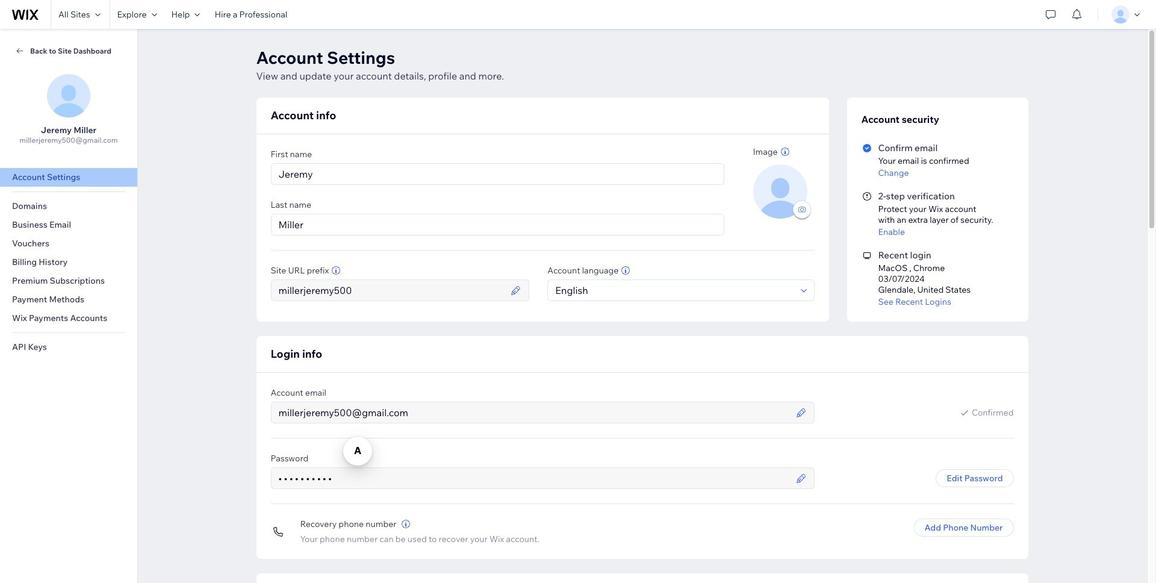 Task type: locate. For each thing, give the bounding box(es) containing it.
Email address text field
[[275, 402, 792, 423]]

None field
[[552, 280, 797, 301]]

sidebar element
[[0, 29, 138, 583]]

Enter your first name. text field
[[275, 164, 720, 184]]

None text field
[[275, 468, 792, 489]]



Task type: describe. For each thing, give the bounding box(es) containing it.
avatar element
[[753, 164, 808, 219]]

avatar image
[[753, 164, 808, 219]]

Enter your last name. text field
[[275, 214, 720, 235]]

Choose an account name text field
[[275, 280, 507, 301]]



Task type: vqa. For each thing, say whether or not it's contained in the screenshot.
essential
no



